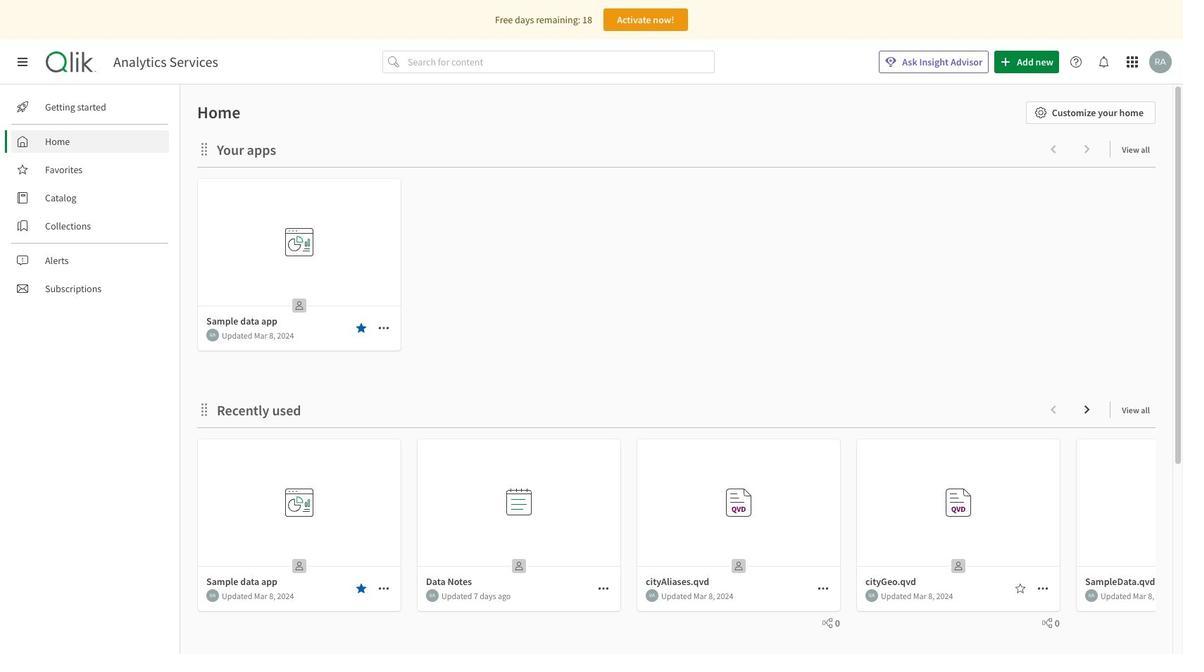Task type: vqa. For each thing, say whether or not it's contained in the screenshot.
Move collection icon to the bottom
no



Task type: locate. For each thing, give the bounding box(es) containing it.
1 ruby anderson image from the left
[[206, 589, 219, 602]]

2 remove from favorites image from the top
[[356, 583, 367, 594]]

main content
[[175, 85, 1183, 654]]

ruby anderson element
[[206, 329, 219, 342], [206, 589, 219, 602], [426, 589, 439, 602], [646, 589, 658, 602], [866, 589, 878, 602], [1085, 589, 1098, 602]]

2 horizontal spatial more actions image
[[1037, 583, 1049, 594]]

move collection image
[[197, 142, 211, 156]]

ruby anderson image
[[206, 589, 219, 602], [1085, 589, 1098, 602]]

remove from favorites image
[[356, 323, 367, 334], [356, 583, 367, 594]]

1 horizontal spatial ruby anderson image
[[1085, 589, 1098, 602]]

0 vertical spatial remove from favorites image
[[356, 323, 367, 334]]

add to favorites image
[[1015, 583, 1026, 594]]

0 horizontal spatial ruby anderson image
[[206, 589, 219, 602]]

1 vertical spatial remove from favorites image
[[356, 583, 367, 594]]

ruby anderson image
[[1149, 51, 1172, 73], [206, 329, 219, 342], [426, 589, 439, 602], [646, 589, 658, 602], [866, 589, 878, 602]]

Search for content text field
[[405, 51, 715, 73]]

more actions image
[[378, 583, 389, 594]]

1 remove from favorites image from the top
[[356, 323, 367, 334]]

more actions image
[[378, 323, 389, 334], [598, 583, 609, 594], [1037, 583, 1049, 594]]



Task type: describe. For each thing, give the bounding box(es) containing it.
move collection image
[[197, 402, 211, 417]]

2 ruby anderson image from the left
[[1085, 589, 1098, 602]]

0 horizontal spatial more actions image
[[378, 323, 389, 334]]

1 horizontal spatial more actions image
[[598, 583, 609, 594]]

close sidebar menu image
[[17, 56, 28, 68]]

remove from favorites image for more actions image on the bottom left of page
[[356, 583, 367, 594]]

analytics services element
[[113, 54, 218, 70]]

navigation pane element
[[0, 90, 180, 306]]

remove from favorites image for the left more actions icon
[[356, 323, 367, 334]]



